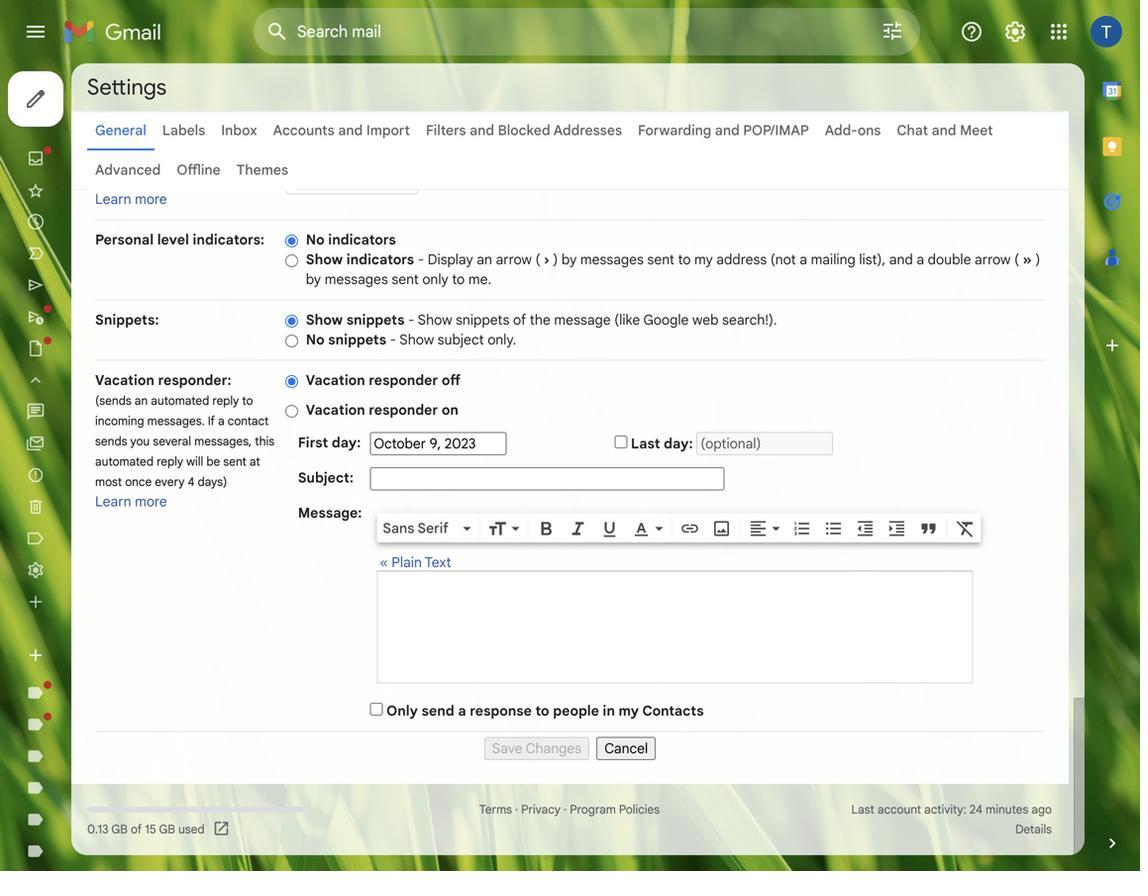 Task type: describe. For each thing, give the bounding box(es) containing it.
0 vertical spatial automated
[[151, 394, 209, 409]]

import
[[366, 122, 410, 139]]

minutes
[[986, 803, 1029, 818]]

0.13
[[87, 823, 109, 838]]

filters
[[426, 122, 466, 139]]

settings image
[[1004, 20, 1027, 44]]

search!).
[[722, 312, 777, 329]]

sent inside ") by messages sent only to me."
[[392, 271, 419, 288]]

you
[[130, 434, 150, 449]]

1 vertical spatial reply
[[157, 455, 183, 470]]

accounts and import link
[[273, 122, 410, 139]]

remove formatting ‪(⌘\)‬ image
[[956, 519, 975, 539]]

last account activity: 24 minutes ago details
[[852, 803, 1052, 838]]

indent less ‪(⌘[)‬ image
[[855, 519, 875, 539]]

days)
[[198, 475, 227, 490]]

1 horizontal spatial by
[[562, 251, 577, 269]]

»
[[1023, 251, 1032, 269]]

1 vertical spatial of
[[131, 823, 142, 838]]

forwarding and pop/imap link
[[638, 122, 809, 139]]

double
[[928, 251, 971, 269]]

Vacation responder off radio
[[285, 374, 298, 389]]

contact
[[228, 414, 269, 429]]

advanced
[[95, 161, 161, 179]]

and right list), on the top
[[889, 251, 913, 269]]

responder for on
[[369, 402, 438, 419]]

me.
[[468, 271, 491, 288]]

4
[[188, 475, 195, 490]]

a right send
[[458, 703, 466, 720]]

messages inside ") by messages sent only to me."
[[325, 271, 388, 288]]

advanced search options image
[[873, 11, 913, 51]]

vacation responder on
[[306, 402, 459, 419]]

day: for last day:
[[664, 435, 693, 453]]

›
[[544, 251, 550, 269]]

ons
[[858, 122, 881, 139]]

pop/imap
[[743, 122, 809, 139]]

the
[[530, 312, 551, 329]]

general link
[[95, 122, 147, 139]]

labels link
[[162, 122, 205, 139]]

terms link
[[479, 803, 512, 818]]

privacy link
[[521, 803, 561, 818]]

learn more
[[95, 191, 167, 208]]

save changes
[[492, 741, 582, 758]]

main menu image
[[24, 20, 48, 44]]

1 horizontal spatial messages
[[580, 251, 644, 269]]

general
[[95, 122, 147, 139]]

0 vertical spatial sent
[[647, 251, 675, 269]]

2 · from the left
[[564, 803, 567, 818]]

snippets up only.
[[456, 312, 510, 329]]

add-ons link
[[825, 122, 881, 139]]

1 gb from the left
[[111, 823, 128, 838]]

and for forwarding
[[715, 122, 740, 139]]

every
[[155, 475, 185, 490]]

add-ons
[[825, 122, 881, 139]]

policies
[[619, 803, 660, 818]]

formatting options toolbar
[[377, 514, 981, 543]]

link ‪(⌘k)‬ image
[[680, 519, 700, 539]]

more inside vacation responder: (sends an automated reply to incoming messages. if a contact sends you several messages, this automated reply will be sent at most once every 4 days) learn more
[[135, 493, 167, 511]]

web
[[693, 312, 719, 329]]

terms · privacy · program policies
[[479, 803, 660, 818]]

serif
[[418, 520, 449, 537]]

support image
[[960, 20, 984, 44]]

this
[[255, 434, 275, 449]]

1 learn more link from the top
[[95, 191, 167, 208]]

add-
[[825, 122, 858, 139]]

details link
[[1016, 823, 1052, 838]]

forwarding and pop/imap
[[638, 122, 809, 139]]

cancel button
[[597, 738, 656, 761]]

and for chat
[[932, 122, 957, 139]]

1 · from the left
[[515, 803, 518, 818]]

in
[[603, 703, 615, 720]]

forwarding
[[638, 122, 712, 139]]

1 arrow from the left
[[496, 251, 532, 269]]

chat and meet link
[[897, 122, 993, 139]]

1 ) from the left
[[553, 251, 558, 269]]

chat and meet
[[897, 122, 993, 139]]

vacation responder: (sends an automated reply to incoming messages. if a contact sends you several messages, this automated reply will be sent at most once every 4 days) learn more
[[95, 372, 275, 511]]

(like
[[614, 312, 640, 329]]

only
[[422, 271, 449, 288]]

15
[[145, 823, 156, 838]]

by inside ") by messages sent only to me."
[[306, 271, 321, 288]]

filters and blocked addresses link
[[426, 122, 622, 139]]

indicators for show
[[346, 251, 414, 269]]

sans serif option
[[379, 519, 459, 539]]

display
[[428, 251, 473, 269]]

offline
[[177, 161, 221, 179]]

Only send a response to people in my Contacts checkbox
[[370, 703, 383, 716]]

and for accounts
[[338, 122, 363, 139]]

day: for first day:
[[332, 434, 361, 452]]

at
[[250, 455, 260, 470]]

search mail image
[[260, 14, 295, 50]]

- for display an arrow (
[[418, 251, 424, 269]]

0 horizontal spatial my
[[619, 703, 639, 720]]

responder:
[[158, 372, 232, 389]]

ago
[[1032, 803, 1052, 818]]

bulleted list ‪(⌘⇧8)‬ image
[[824, 519, 844, 539]]

only.
[[488, 331, 516, 349]]

and for filters
[[470, 122, 494, 139]]

labels
[[162, 122, 205, 139]]

first
[[298, 434, 328, 452]]

- for show subject only.
[[390, 331, 396, 349]]

gmail image
[[63, 12, 171, 52]]

show right show indicators option
[[306, 251, 343, 269]]

indicators:
[[193, 231, 265, 249]]

terms
[[479, 803, 512, 818]]

vacation for vacation responder on
[[306, 402, 365, 419]]

1 ( from the left
[[535, 251, 540, 269]]

show snippets - show snippets of the message (like google web search!).
[[306, 312, 777, 329]]

meet
[[960, 122, 993, 139]]

an inside vacation responder: (sends an automated reply to incoming messages. if a contact sends you several messages, this automated reply will be sent at most once every 4 days) learn more
[[135, 394, 148, 409]]

message
[[554, 312, 611, 329]]

off
[[442, 372, 461, 389]]

advanced link
[[95, 161, 161, 179]]

details
[[1016, 823, 1052, 838]]

show left subject
[[400, 331, 434, 349]]

save
[[492, 741, 523, 758]]

underline ‪(⌘u)‬ image
[[600, 520, 620, 540]]

themes
[[237, 161, 288, 179]]

24
[[970, 803, 983, 818]]

No snippets radio
[[285, 334, 298, 349]]



Task type: vqa. For each thing, say whether or not it's contained in the screenshot.
arrow
yes



Task type: locate. For each thing, give the bounding box(es) containing it.
a right (not
[[800, 251, 808, 269]]

a right the if
[[218, 414, 225, 429]]

0 vertical spatial last
[[631, 435, 660, 453]]

responder up vacation responder on
[[369, 372, 438, 389]]

program
[[570, 803, 616, 818]]

messages,
[[194, 434, 252, 449]]

snippets for show snippets of the message (like google web search!).
[[346, 312, 405, 329]]

last for last day:
[[631, 435, 660, 453]]

Last day: text field
[[697, 432, 833, 456]]

to inside ") by messages sent only to me."
[[452, 271, 465, 288]]

1 horizontal spatial reply
[[212, 394, 239, 409]]

to down display
[[452, 271, 465, 288]]

automated up the messages.
[[151, 394, 209, 409]]

snippets up vacation responder off
[[328, 331, 386, 349]]

vacation right vacation responder off 'radio'
[[306, 372, 365, 389]]

day: right last day: checkbox
[[664, 435, 693, 453]]

0 horizontal spatial an
[[135, 394, 148, 409]]

1 more from the top
[[135, 191, 167, 208]]

Vacation responder on radio
[[285, 404, 298, 419]]

( left ›
[[535, 251, 540, 269]]

arrow left »
[[975, 251, 1011, 269]]

inbox
[[221, 122, 257, 139]]

message:
[[298, 505, 362, 522]]

1 horizontal spatial of
[[513, 312, 526, 329]]

incoming
[[95, 414, 144, 429]]

2 learn more link from the top
[[95, 493, 167, 511]]

a
[[800, 251, 808, 269], [917, 251, 924, 269], [218, 414, 225, 429], [458, 703, 466, 720]]

0 horizontal spatial of
[[131, 823, 142, 838]]

my right in
[[619, 703, 639, 720]]

Show indicators radio
[[285, 253, 298, 268]]

messages up (like
[[580, 251, 644, 269]]

reply
[[212, 394, 239, 409], [157, 455, 183, 470]]

messages.
[[147, 414, 205, 429]]

snippets up no snippets - show subject only.
[[346, 312, 405, 329]]

send
[[422, 703, 455, 720]]

1 horizontal spatial last
[[852, 803, 875, 818]]

0 vertical spatial -
[[418, 251, 424, 269]]

no right no snippets option
[[306, 331, 325, 349]]

only
[[386, 703, 418, 720]]

day: right first at the left of the page
[[332, 434, 361, 452]]

by down no indicators
[[306, 271, 321, 288]]

contacts
[[642, 703, 704, 720]]

1 horizontal spatial arrow
[[975, 251, 1011, 269]]

- up the only
[[418, 251, 424, 269]]

0 vertical spatial more
[[135, 191, 167, 208]]

1 horizontal spatial ·
[[564, 803, 567, 818]]

quote ‪(⌘⇧9)‬ image
[[919, 519, 939, 539]]

bold ‪(⌘b)‬ image
[[536, 519, 556, 539]]

arrow
[[496, 251, 532, 269], [975, 251, 1011, 269]]

« plain text
[[380, 554, 451, 572]]

more down the once
[[135, 493, 167, 511]]

vacation up first day:
[[306, 402, 365, 419]]

1 vertical spatial messages
[[325, 271, 388, 288]]

messages
[[580, 251, 644, 269], [325, 271, 388, 288]]

0 horizontal spatial day:
[[332, 434, 361, 452]]

1 vertical spatial my
[[619, 703, 639, 720]]

1 vertical spatial -
[[408, 312, 415, 329]]

personal level indicators:
[[95, 231, 265, 249]]

indicators down no indicators
[[346, 251, 414, 269]]

once
[[125, 475, 152, 490]]

responder for off
[[369, 372, 438, 389]]

more down advanced
[[135, 191, 167, 208]]

accounts
[[273, 122, 335, 139]]

None search field
[[254, 8, 920, 55]]

vacation inside vacation responder: (sends an automated reply to incoming messages. if a contact sends you several messages, this automated reply will be sent at most once every 4 days) learn more
[[95, 372, 154, 389]]

last for last account activity: 24 minutes ago details
[[852, 803, 875, 818]]

automated down sends
[[95, 455, 154, 470]]

to inside vacation responder: (sends an automated reply to incoming messages. if a contact sends you several messages, this automated reply will be sent at most once every 4 days) learn more
[[242, 394, 253, 409]]

1 horizontal spatial gb
[[159, 823, 175, 838]]

indent more ‪(⌘])‬ image
[[887, 519, 907, 539]]

1 vertical spatial learn
[[95, 493, 131, 511]]

0 horizontal spatial by
[[306, 271, 321, 288]]

an
[[477, 251, 492, 269], [135, 394, 148, 409]]

0 horizontal spatial arrow
[[496, 251, 532, 269]]

display an arrow ( › ) by messages sent to my address (not a mailing list), and a double arrow ( »
[[428, 251, 1032, 269]]

sends
[[95, 434, 127, 449]]

learn down the most
[[95, 493, 131, 511]]

No indicators radio
[[285, 234, 298, 249]]

no for no indicators
[[306, 231, 325, 249]]

my left address
[[695, 251, 713, 269]]

) by messages sent only to me.
[[306, 251, 1041, 288]]

2 ) from the left
[[1036, 251, 1041, 269]]

vacation responder off
[[306, 372, 461, 389]]

1 horizontal spatial day:
[[664, 435, 693, 453]]

and right chat
[[932, 122, 957, 139]]

last inside last account activity: 24 minutes ago details
[[852, 803, 875, 818]]

0 horizontal spatial last
[[631, 435, 660, 453]]

last right last day: checkbox
[[631, 435, 660, 453]]

no indicators
[[306, 231, 396, 249]]

1 no from the top
[[306, 231, 325, 249]]

and right filters
[[470, 122, 494, 139]]

cancel
[[605, 741, 648, 758]]

2 arrow from the left
[[975, 251, 1011, 269]]

Show snippets radio
[[285, 314, 298, 329]]

no for no snippets - show subject only.
[[306, 331, 325, 349]]

personal
[[95, 231, 154, 249]]

- up no snippets - show subject only.
[[408, 312, 415, 329]]

2 horizontal spatial sent
[[647, 251, 675, 269]]

0 vertical spatial learn
[[95, 191, 131, 208]]

1 horizontal spatial -
[[408, 312, 415, 329]]

blocked
[[498, 122, 550, 139]]

automated
[[151, 394, 209, 409], [95, 455, 154, 470]]

most
[[95, 475, 122, 490]]

themes link
[[237, 161, 288, 179]]

) right »
[[1036, 251, 1041, 269]]

1 vertical spatial responder
[[369, 402, 438, 419]]

- for show snippets of the message (like google web search!).
[[408, 312, 415, 329]]

vacation for vacation responder off
[[306, 372, 365, 389]]

-
[[418, 251, 424, 269], [408, 312, 415, 329], [390, 331, 396, 349]]

2 vertical spatial -
[[390, 331, 396, 349]]

vacation for vacation responder: (sends an automated reply to incoming messages. if a contact sends you several messages, this automated reply will be sent at most once every 4 days) learn more
[[95, 372, 154, 389]]

0 horizontal spatial (
[[535, 251, 540, 269]]

sent left the only
[[392, 271, 419, 288]]

no right the no indicators radio
[[306, 231, 325, 249]]

an up me.
[[477, 251, 492, 269]]

footer containing terms
[[71, 801, 1069, 840]]

of
[[513, 312, 526, 329], [131, 823, 142, 838]]

navigation
[[0, 63, 238, 872], [95, 733, 1045, 761]]

2 responder from the top
[[369, 402, 438, 419]]

0 vertical spatial my
[[695, 251, 713, 269]]

address
[[717, 251, 767, 269]]

indicators up show indicators -
[[328, 231, 396, 249]]

1 vertical spatial sent
[[392, 271, 419, 288]]

learn down advanced
[[95, 191, 131, 208]]

learn inside vacation responder: (sends an automated reply to incoming messages. if a contact sends you several messages, this automated reply will be sent at most once every 4 days) learn more
[[95, 493, 131, 511]]

show indicators -
[[306, 251, 428, 269]]

1 vertical spatial indicators
[[346, 251, 414, 269]]

arrow left ›
[[496, 251, 532, 269]]

gb right 15
[[159, 823, 175, 838]]

tab list
[[1085, 63, 1140, 801]]

- up vacation responder off
[[390, 331, 396, 349]]

0 horizontal spatial gb
[[111, 823, 128, 838]]

to up 'contact' at the left top of the page
[[242, 394, 253, 409]]

reply up the if
[[212, 394, 239, 409]]

0 vertical spatial of
[[513, 312, 526, 329]]

gb
[[111, 823, 128, 838], [159, 823, 175, 838]]

filters and blocked addresses
[[426, 122, 622, 139]]

privacy
[[521, 803, 561, 818]]

last left account
[[852, 803, 875, 818]]

and
[[338, 122, 363, 139], [470, 122, 494, 139], [715, 122, 740, 139], [932, 122, 957, 139], [889, 251, 913, 269]]

0 horizontal spatial ·
[[515, 803, 518, 818]]

chat
[[897, 122, 928, 139]]

response
[[470, 703, 532, 720]]

0 vertical spatial messages
[[580, 251, 644, 269]]

0 vertical spatial an
[[477, 251, 492, 269]]

1 learn from the top
[[95, 191, 131, 208]]

vacation up the (sends
[[95, 372, 154, 389]]

account
[[878, 803, 922, 818]]

1 vertical spatial learn more link
[[95, 493, 167, 511]]

list),
[[859, 251, 886, 269]]

2 horizontal spatial -
[[418, 251, 424, 269]]

italic ‪(⌘i)‬ image
[[568, 519, 588, 539]]

my
[[695, 251, 713, 269], [619, 703, 639, 720]]

an right the (sends
[[135, 394, 148, 409]]

learn more link down the once
[[95, 493, 167, 511]]

indicators for no
[[328, 231, 396, 249]]

if
[[208, 414, 215, 429]]

1 vertical spatial last
[[852, 803, 875, 818]]

addresses
[[554, 122, 622, 139]]

offline link
[[177, 161, 221, 179]]

0 horizontal spatial -
[[390, 331, 396, 349]]

1 vertical spatial more
[[135, 493, 167, 511]]

0 vertical spatial reply
[[212, 394, 239, 409]]

1 horizontal spatial )
[[1036, 251, 1041, 269]]

0 vertical spatial indicators
[[328, 231, 396, 249]]

2 gb from the left
[[159, 823, 175, 838]]

no snippets - show subject only.
[[306, 331, 516, 349]]

1 horizontal spatial an
[[477, 251, 492, 269]]

0.13 gb of 15 gb used
[[87, 823, 205, 838]]

· right privacy link
[[564, 803, 567, 818]]

1 horizontal spatial sent
[[392, 271, 419, 288]]

to left people
[[535, 703, 550, 720]]

1 vertical spatial by
[[306, 271, 321, 288]]

(
[[535, 251, 540, 269], [1015, 251, 1019, 269]]

Search mail text field
[[297, 22, 825, 42]]

settings
[[87, 73, 167, 101]]

reply up every
[[157, 455, 183, 470]]

will
[[186, 455, 203, 470]]

learn more link down advanced
[[95, 191, 167, 208]]

save changes button
[[484, 738, 590, 761]]

1 vertical spatial an
[[135, 394, 148, 409]]

2 vertical spatial sent
[[223, 455, 247, 470]]

footer
[[71, 801, 1069, 840]]

sent inside vacation responder: (sends an automated reply to incoming messages. if a contact sends you several messages, this automated reply will be sent at most once every 4 days) learn more
[[223, 455, 247, 470]]

gb right 0.13
[[111, 823, 128, 838]]

0 horizontal spatial messages
[[325, 271, 388, 288]]

of left the
[[513, 312, 526, 329]]

2 more from the top
[[135, 493, 167, 511]]

0 vertical spatial responder
[[369, 372, 438, 389]]

google
[[644, 312, 689, 329]]

used
[[178, 823, 205, 838]]

by right ›
[[562, 251, 577, 269]]

insert image image
[[712, 519, 732, 539]]

2 learn from the top
[[95, 493, 131, 511]]

1 vertical spatial no
[[306, 331, 325, 349]]

) inside ") by messages sent only to me."
[[1036, 251, 1041, 269]]

show right the show snippets radio on the top left
[[306, 312, 343, 329]]

sans serif
[[383, 520, 449, 537]]

program policies link
[[570, 803, 660, 818]]

Last day: checkbox
[[615, 436, 627, 449]]

0 vertical spatial learn more link
[[95, 191, 167, 208]]

0 horizontal spatial )
[[553, 251, 558, 269]]

( left »
[[1015, 251, 1019, 269]]

0 horizontal spatial sent
[[223, 455, 247, 470]]

2 ( from the left
[[1015, 251, 1019, 269]]

1 responder from the top
[[369, 372, 438, 389]]

show up no snippets - show subject only.
[[418, 312, 452, 329]]

a left double
[[917, 251, 924, 269]]

1 horizontal spatial my
[[695, 251, 713, 269]]

sent left at in the left bottom of the page
[[223, 455, 247, 470]]

of left 15
[[131, 823, 142, 838]]

snippets for show subject only.
[[328, 331, 386, 349]]

only send a response to people in my contacts
[[386, 703, 704, 720]]

to left address
[[678, 251, 691, 269]]

activity:
[[925, 803, 967, 818]]

responder down vacation responder off
[[369, 402, 438, 419]]

) right ›
[[553, 251, 558, 269]]

numbered list ‪(⌘⇧7)‬ image
[[792, 519, 812, 539]]

mailing
[[811, 251, 856, 269]]

1 horizontal spatial (
[[1015, 251, 1019, 269]]

first day:
[[298, 434, 361, 452]]

level
[[157, 231, 189, 249]]

navigation containing save changes
[[95, 733, 1045, 761]]

0 vertical spatial by
[[562, 251, 577, 269]]

0 horizontal spatial reply
[[157, 455, 183, 470]]

snippets
[[346, 312, 405, 329], [456, 312, 510, 329], [328, 331, 386, 349]]

·
[[515, 803, 518, 818], [564, 803, 567, 818]]

sans
[[383, 520, 414, 537]]

no
[[306, 231, 325, 249], [306, 331, 325, 349]]

follow link to manage storage image
[[213, 820, 232, 840]]

0 vertical spatial no
[[306, 231, 325, 249]]

learn
[[95, 191, 131, 208], [95, 493, 131, 511]]

messages down show indicators -
[[325, 271, 388, 288]]

and left pop/imap
[[715, 122, 740, 139]]

1 vertical spatial automated
[[95, 455, 154, 470]]

2 no from the top
[[306, 331, 325, 349]]

sent up google
[[647, 251, 675, 269]]

accounts and import
[[273, 122, 410, 139]]

First day: text field
[[370, 432, 507, 456]]

sent
[[647, 251, 675, 269], [392, 271, 419, 288], [223, 455, 247, 470]]

on
[[442, 402, 459, 419]]

people
[[553, 703, 599, 720]]

be
[[206, 455, 220, 470]]

a inside vacation responder: (sends an automated reply to incoming messages. if a contact sends you several messages, this automated reply will be sent at most once every 4 days) learn more
[[218, 414, 225, 429]]

and left import
[[338, 122, 363, 139]]

· right terms link
[[515, 803, 518, 818]]

Subject text field
[[370, 468, 725, 491]]



